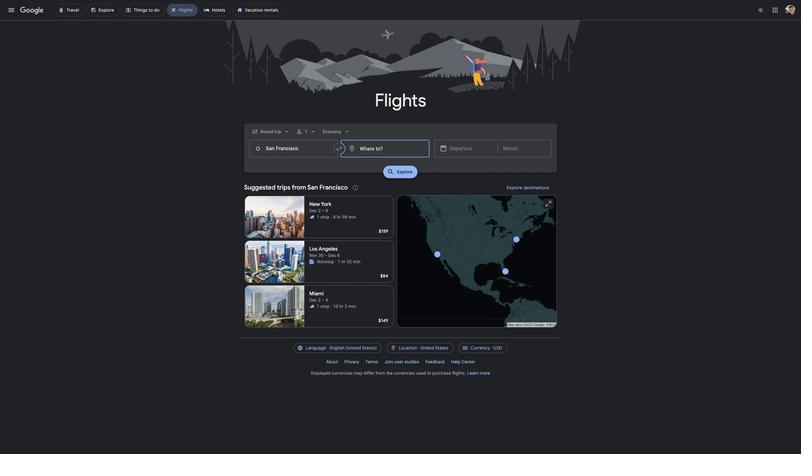 Task type: describe. For each thing, give the bounding box(es) containing it.
2
[[345, 304, 347, 309]]

min for los angeles
[[353, 260, 361, 265]]

may
[[354, 371, 363, 376]]

149 US dollars text field
[[379, 318, 388, 324]]

english
[[330, 346, 345, 351]]

states
[[435, 346, 448, 351]]

angeles
[[319, 246, 338, 253]]

explore destinations
[[507, 185, 550, 191]]

min for miami
[[348, 304, 356, 309]]

change appearance image
[[753, 3, 769, 18]]

united
[[421, 346, 434, 351]]

displayed
[[311, 371, 331, 376]]

$84
[[380, 274, 388, 279]]

los angeles nov 30 – dec 6
[[309, 246, 340, 258]]

 image for new york
[[331, 214, 332, 221]]

stop for york
[[321, 215, 330, 220]]

main menu image
[[8, 6, 15, 14]]

 image for los angeles
[[335, 259, 337, 265]]

about
[[326, 360, 338, 365]]

feedback
[[426, 360, 445, 365]]

los
[[309, 246, 318, 253]]

84 US dollars text field
[[380, 274, 388, 279]]

10
[[333, 304, 338, 309]]

terms link
[[362, 357, 381, 368]]

francisco
[[320, 184, 348, 192]]

to
[[427, 371, 431, 376]]

san
[[307, 184, 318, 192]]

38
[[342, 215, 347, 220]]

nov
[[309, 253, 317, 258]]

flights.
[[452, 371, 466, 376]]

miami
[[309, 291, 324, 298]]

dec inside miami dec 2 – 9
[[309, 298, 317, 303]]

32
[[347, 260, 352, 265]]

(united
[[346, 346, 361, 351]]

$159
[[379, 229, 388, 234]]

united image
[[309, 260, 314, 265]]

learn more link
[[467, 371, 490, 376]]

explore destinations button
[[499, 180, 557, 196]]

nonstop
[[317, 260, 334, 265]]

explore for explore
[[397, 169, 413, 175]]

1 inside popup button
[[305, 129, 308, 134]]

used
[[416, 371, 426, 376]]

hr for new york
[[337, 215, 341, 220]]

2 currencies from the left
[[394, 371, 415, 376]]

explore button
[[383, 166, 418, 179]]

privacy link
[[341, 357, 362, 368]]

hr for los angeles
[[342, 260, 346, 265]]

displayed currencies may differ from the currencies used to purchase flights. learn more
[[311, 371, 490, 376]]

location
[[399, 346, 417, 351]]

explore for explore destinations
[[507, 185, 523, 191]]



Task type: locate. For each thing, give the bounding box(es) containing it.
0 vertical spatial hr
[[337, 215, 341, 220]]

1 vertical spatial dec
[[309, 298, 317, 303]]

 image left 10
[[331, 304, 332, 310]]

none text field inside flight search field
[[249, 140, 338, 158]]

1 vertical spatial min
[[353, 260, 361, 265]]

2 vertical spatial hr
[[340, 304, 344, 309]]

0 vertical spatial dec
[[309, 209, 317, 214]]

english (united states)
[[330, 346, 377, 351]]

0 vertical spatial 2 – 9
[[318, 209, 328, 214]]

join user studies link
[[381, 357, 422, 368]]

$149
[[379, 318, 388, 324]]

new york dec 2 – 9
[[309, 202, 332, 214]]

stop for dec
[[321, 304, 330, 309]]

center
[[462, 360, 475, 365]]

0 vertical spatial min
[[348, 215, 356, 220]]

2 – 9
[[318, 209, 328, 214], [318, 298, 328, 303]]

dec down miami
[[309, 298, 317, 303]]

0 horizontal spatial from
[[292, 184, 306, 192]]

 image right nonstop
[[335, 259, 337, 265]]

min
[[348, 215, 356, 220], [353, 260, 361, 265], [348, 304, 356, 309]]

0 vertical spatial stop
[[321, 215, 330, 220]]

purchase
[[432, 371, 451, 376]]

min for new york
[[348, 215, 356, 220]]

stop
[[321, 215, 330, 220], [321, 304, 330, 309]]

Where to? text field
[[341, 140, 430, 158]]

currency
[[471, 346, 490, 351]]

currencies down privacy link on the left of page
[[332, 371, 353, 376]]

from left the
[[376, 371, 385, 376]]

user
[[395, 360, 403, 365]]

currencies
[[332, 371, 353, 376], [394, 371, 415, 376]]

hr
[[337, 215, 341, 220], [342, 260, 346, 265], [340, 304, 344, 309]]

0 horizontal spatial explore
[[397, 169, 413, 175]]

hr left 32
[[342, 260, 346, 265]]

0 vertical spatial 1 stop
[[317, 215, 330, 220]]

2 dec from the top
[[309, 298, 317, 303]]

flights
[[375, 90, 426, 112]]

hr right 8
[[337, 215, 341, 220]]

explore
[[397, 169, 413, 175], [507, 185, 523, 191]]

1 vertical spatial explore
[[507, 185, 523, 191]]

2 – 9 inside miami dec 2 – 9
[[318, 298, 328, 303]]

0 vertical spatial explore
[[397, 169, 413, 175]]

None field
[[249, 126, 293, 138], [320, 126, 353, 138], [249, 126, 293, 138], [320, 126, 353, 138]]

join user studies
[[385, 360, 419, 365]]

help center
[[451, 360, 475, 365]]

Return text field
[[503, 140, 547, 157]]

hr left 2
[[340, 304, 344, 309]]

explore inside button
[[397, 169, 413, 175]]

join
[[385, 360, 393, 365]]

more
[[480, 371, 490, 376]]

2 2 – 9 from the top
[[318, 298, 328, 303]]

min right 38
[[348, 215, 356, 220]]

hr for miami
[[340, 304, 344, 309]]

0 vertical spatial  image
[[331, 214, 332, 221]]

suggested
[[244, 184, 276, 192]]

1 vertical spatial hr
[[342, 260, 346, 265]]

about link
[[323, 357, 341, 368]]

8
[[333, 215, 336, 220]]

1 vertical spatial 2 – 9
[[318, 298, 328, 303]]

Flight search field
[[239, 124, 562, 180]]

 image for miami
[[331, 304, 332, 310]]

Departure text field
[[450, 140, 493, 157]]

min right 32
[[353, 260, 361, 265]]

from inside region
[[292, 184, 306, 192]]

united states
[[421, 346, 448, 351]]

studies
[[404, 360, 419, 365]]

miami dec 2 – 9
[[309, 291, 328, 303]]

language
[[306, 346, 326, 351]]

suggested trips from san francisco
[[244, 184, 348, 192]]

currencies down join user studies
[[394, 371, 415, 376]]

dec
[[309, 209, 317, 214], [309, 298, 317, 303]]

1
[[305, 129, 308, 134], [317, 215, 320, 220], [338, 260, 340, 265], [317, 304, 320, 309]]

30 – dec
[[319, 253, 336, 258]]

stop left 8
[[321, 215, 330, 220]]

1 button
[[294, 124, 319, 139]]

explore left destinations on the right of page
[[507, 185, 523, 191]]

1 vertical spatial 1 stop
[[317, 304, 330, 309]]

min right 2
[[348, 304, 356, 309]]

learn
[[467, 371, 479, 376]]

1 stop
[[317, 215, 330, 220], [317, 304, 330, 309]]

0 vertical spatial from
[[292, 184, 306, 192]]

2 stop from the top
[[321, 304, 330, 309]]

1 dec from the top
[[309, 209, 317, 214]]

frontier and spirit image for miami
[[309, 304, 314, 309]]

from left san
[[292, 184, 306, 192]]

1 1 stop from the top
[[317, 215, 330, 220]]

dec down new
[[309, 209, 317, 214]]

1 hr 32 min
[[338, 260, 361, 265]]

the
[[386, 371, 393, 376]]

suggested trips from san francisco region
[[244, 180, 557, 331]]

1 horizontal spatial from
[[376, 371, 385, 376]]

1 horizontal spatial currencies
[[394, 371, 415, 376]]

explore inside button
[[507, 185, 523, 191]]

1 vertical spatial  image
[[335, 259, 337, 265]]

 image left 8
[[331, 214, 332, 221]]

1 vertical spatial frontier and spirit image
[[309, 304, 314, 309]]

1 horizontal spatial explore
[[507, 185, 523, 191]]

2 vertical spatial  image
[[331, 304, 332, 310]]

1 stop down new york dec 2 – 9
[[317, 215, 330, 220]]

1 vertical spatial from
[[376, 371, 385, 376]]

1 frontier and spirit image from the top
[[309, 215, 314, 220]]

states)
[[362, 346, 377, 351]]

from
[[292, 184, 306, 192], [376, 371, 385, 376]]

stop left 10
[[321, 304, 330, 309]]

frontier and spirit image
[[309, 215, 314, 220], [309, 304, 314, 309]]

2 1 stop from the top
[[317, 304, 330, 309]]

2 frontier and spirit image from the top
[[309, 304, 314, 309]]

differ
[[364, 371, 375, 376]]

terms
[[366, 360, 378, 365]]

dec inside new york dec 2 – 9
[[309, 209, 317, 214]]

1 stop for york
[[317, 215, 330, 220]]

1 stop from the top
[[321, 215, 330, 220]]

1 stop for dec
[[317, 304, 330, 309]]

None text field
[[249, 140, 338, 158]]

1 stop down miami dec 2 – 9
[[317, 304, 330, 309]]

usd
[[494, 346, 502, 351]]

0 horizontal spatial currencies
[[332, 371, 353, 376]]

help
[[451, 360, 461, 365]]

new
[[309, 202, 320, 208]]

2 – 9 down york
[[318, 209, 328, 214]]

1 vertical spatial stop
[[321, 304, 330, 309]]

1 currencies from the left
[[332, 371, 353, 376]]

explore down the where to? text field
[[397, 169, 413, 175]]

trips
[[277, 184, 291, 192]]

feedback link
[[422, 357, 448, 368]]

york
[[321, 202, 332, 208]]

159 US dollars text field
[[379, 229, 388, 234]]

frontier and spirit image down new
[[309, 215, 314, 220]]

destinations
[[524, 185, 550, 191]]

frontier and spirit image down miami dec 2 – 9
[[309, 304, 314, 309]]

10 hr 2 min
[[333, 304, 356, 309]]

frontier and spirit image for new york
[[309, 215, 314, 220]]

2 – 9 down miami
[[318, 298, 328, 303]]

privacy
[[345, 360, 359, 365]]

2 vertical spatial min
[[348, 304, 356, 309]]

2 – 9 inside new york dec 2 – 9
[[318, 209, 328, 214]]

help center link
[[448, 357, 478, 368]]

0 vertical spatial frontier and spirit image
[[309, 215, 314, 220]]

1 2 – 9 from the top
[[318, 209, 328, 214]]

8 hr 38 min
[[333, 215, 356, 220]]

6
[[337, 253, 340, 258]]

 image
[[331, 214, 332, 221], [335, 259, 337, 265], [331, 304, 332, 310]]



Task type: vqa. For each thing, say whether or not it's contained in the screenshot.


